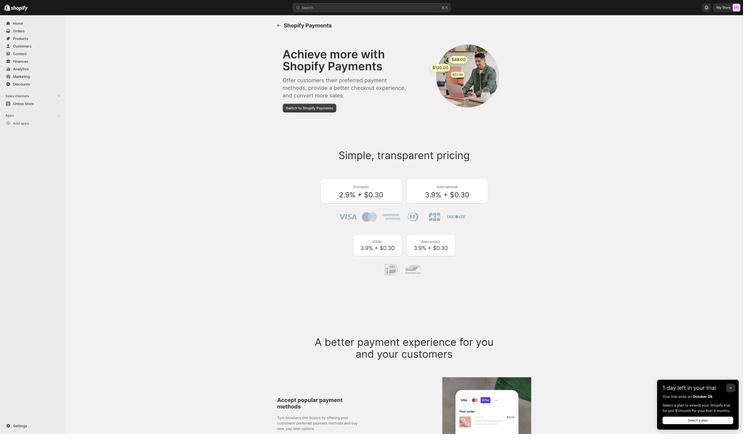 Task type: locate. For each thing, give the bounding box(es) containing it.
more
[[330, 47, 358, 61], [315, 92, 328, 99]]

0 vertical spatial more
[[330, 47, 358, 61]]

for inside a better payment experience for you and your customers
[[460, 336, 473, 349]]

mastercard image
[[359, 211, 380, 224]]

and inside the turn browsers into buyers by offering your customers' preferred payment methods and buy now, pay later options.
[[344, 422, 351, 426]]

0 horizontal spatial and
[[283, 92, 292, 99]]

1 horizontal spatial more
[[330, 47, 358, 61]]

1 horizontal spatial to
[[685, 404, 689, 408]]

shopify down convert
[[303, 106, 316, 110]]

0 horizontal spatial store
[[25, 102, 34, 106]]

marketing link
[[3, 73, 62, 81]]

domestic
[[354, 185, 369, 189]]

trial up 28 at the right bottom of page
[[707, 385, 716, 392]]

person sitting at a computer image
[[436, 45, 499, 108]]

1 vertical spatial methods
[[329, 422, 343, 426]]

trial
[[707, 385, 716, 392], [671, 395, 678, 400], [724, 404, 731, 408]]

visa image
[[337, 211, 359, 224]]

payments down search
[[306, 22, 332, 29]]

achieve more with shopify payments
[[283, 47, 385, 73]]

trial right your
[[671, 395, 678, 400]]

1 vertical spatial better
[[325, 336, 355, 349]]

apps button
[[3, 112, 62, 120]]

customers'
[[277, 422, 296, 426]]

$0.30 inside domestic 2.9% + $0.30
[[364, 191, 384, 199]]

buyers
[[309, 416, 321, 421]]

0 horizontal spatial select
[[663, 404, 673, 408]]

payments down sales.
[[317, 106, 333, 110]]

1 horizontal spatial methods
[[329, 422, 343, 426]]

0 vertical spatial store
[[723, 5, 731, 10]]

0 vertical spatial preferred
[[339, 77, 363, 84]]

2 vertical spatial payments
[[317, 106, 333, 110]]

browsers
[[286, 416, 301, 421]]

2 vertical spatial and
[[344, 422, 351, 426]]

store inside 'button'
[[25, 102, 34, 106]]

store
[[723, 5, 731, 10], [25, 102, 34, 106]]

simple, transparent pricing
[[339, 149, 470, 162]]

+ down international
[[443, 191, 448, 199]]

select up "just"
[[663, 404, 673, 408]]

+ for bancontact 3.9% + $0.30
[[428, 245, 432, 252]]

pricing
[[437, 149, 470, 162]]

0 horizontal spatial methods
[[277, 404, 301, 411]]

payment inside the turn browsers into buyers by offering your customers' preferred payment methods and buy now, pay later options.
[[313, 422, 328, 426]]

and
[[283, 92, 292, 99], [356, 348, 374, 361], [344, 422, 351, 426]]

2 horizontal spatial and
[[356, 348, 374, 361]]

methods inside accept popular payment methods
[[277, 404, 301, 411]]

sales channels button
[[3, 92, 62, 100]]

a for select a plan to extend your shopify trial for just $1/month for your first 3 months.
[[674, 404, 676, 408]]

0 horizontal spatial trial
[[671, 395, 678, 400]]

methods up browsers
[[277, 404, 301, 411]]

0 vertical spatial payments
[[306, 22, 332, 29]]

discounts
[[13, 82, 30, 87]]

+
[[357, 191, 362, 199], [443, 191, 448, 199], [375, 245, 378, 252], [428, 245, 432, 252]]

methods down offering
[[329, 422, 343, 426]]

payments inside the achieve more with shopify payments
[[328, 59, 383, 73]]

0 vertical spatial plan
[[677, 404, 684, 408]]

more inside the achieve more with shopify payments
[[330, 47, 358, 61]]

+ down the bancontact
[[428, 245, 432, 252]]

store right "my"
[[723, 5, 731, 10]]

offer
[[283, 77, 296, 84]]

shopify up 3
[[711, 404, 723, 408]]

customers inside a better payment experience for you and your customers
[[402, 348, 453, 361]]

better right a
[[325, 336, 355, 349]]

0 vertical spatial customers
[[297, 77, 324, 84]]

0 vertical spatial and
[[283, 92, 292, 99]]

experience,
[[376, 85, 406, 91]]

accept popular payment methods
[[277, 398, 343, 411]]

and inside offer customers their preferred payment methods, provide a better checkout experience, and convert more sales.
[[283, 92, 292, 99]]

home
[[13, 21, 23, 26]]

+ inside ideal 3.9% + $0.30
[[375, 245, 378, 252]]

0 vertical spatial methods
[[277, 404, 301, 411]]

1 vertical spatial payments
[[328, 59, 383, 73]]

1 horizontal spatial plan
[[702, 419, 708, 423]]

payments inside switch to shopify payments button
[[317, 106, 333, 110]]

3
[[714, 409, 716, 414]]

2 vertical spatial trial
[[724, 404, 731, 408]]

⌘
[[442, 5, 445, 10]]

1 vertical spatial store
[[25, 102, 34, 106]]

2 vertical spatial a
[[699, 419, 701, 423]]

1 vertical spatial to
[[685, 404, 689, 408]]

$0.30 down domestic
[[364, 191, 384, 199]]

store down the sales channels button
[[25, 102, 34, 106]]

better
[[334, 85, 349, 91], [325, 336, 355, 349]]

$0.30 down the bancontact
[[433, 245, 448, 252]]

a for select a plan
[[699, 419, 701, 423]]

0 horizontal spatial a
[[329, 85, 332, 91]]

popular
[[298, 398, 318, 404]]

$0.30 down international
[[450, 191, 470, 199]]

shopify up the offer
[[283, 59, 325, 73]]

0 horizontal spatial preferred
[[297, 422, 312, 426]]

1 horizontal spatial preferred
[[339, 77, 363, 84]]

orders
[[13, 29, 25, 33]]

plan down first
[[702, 419, 708, 423]]

2 horizontal spatial for
[[692, 409, 697, 414]]

$0.30 inside ideal 3.9% + $0.30
[[380, 245, 395, 252]]

0 vertical spatial a
[[329, 85, 332, 91]]

1 vertical spatial customers
[[402, 348, 453, 361]]

$0.30 inside international 3.9% + $0.30
[[450, 191, 470, 199]]

for left "just"
[[663, 409, 668, 414]]

trial up months.
[[724, 404, 731, 408]]

and for accept popular payment methods
[[344, 422, 351, 426]]

0 vertical spatial select
[[663, 404, 673, 408]]

$0.30 for bancontact 3.9% + $0.30
[[433, 245, 448, 252]]

3.9% down international
[[425, 191, 442, 199]]

+ down ideal at the right bottom
[[375, 245, 378, 252]]

1 vertical spatial preferred
[[297, 422, 312, 426]]

1 horizontal spatial a
[[674, 404, 676, 408]]

3.9%
[[425, 191, 442, 199], [361, 245, 373, 252], [414, 245, 427, 252]]

marketing
[[13, 75, 30, 79]]

to right "switch"
[[298, 106, 302, 110]]

1 vertical spatial a
[[674, 404, 676, 408]]

0 horizontal spatial to
[[298, 106, 302, 110]]

3.9% inside bancontact 3.9% + $0.30
[[414, 245, 427, 252]]

1 horizontal spatial customers
[[402, 348, 453, 361]]

2 horizontal spatial a
[[699, 419, 701, 423]]

into
[[302, 416, 308, 421]]

select a plan to extend your shopify trial for just $1/month for your first 3 months.
[[663, 404, 731, 414]]

preferred up the checkout
[[339, 77, 363, 84]]

+ inside international 3.9% + $0.30
[[443, 191, 448, 199]]

better up sales.
[[334, 85, 349, 91]]

0 vertical spatial better
[[334, 85, 349, 91]]

a
[[315, 336, 322, 349]]

switch to shopify payments
[[286, 106, 333, 110]]

+ inside domestic 2.9% + $0.30
[[357, 191, 362, 199]]

0 horizontal spatial customers
[[297, 77, 324, 84]]

$0.30 down ideal at the right bottom
[[380, 245, 395, 252]]

customers
[[297, 77, 324, 84], [402, 348, 453, 361]]

0 horizontal spatial for
[[460, 336, 473, 349]]

0 vertical spatial to
[[298, 106, 302, 110]]

for down extend
[[692, 409, 697, 414]]

3.9% down the bancontact
[[414, 245, 427, 252]]

payment inside offer customers their preferred payment methods, provide a better checkout experience, and convert more sales.
[[365, 77, 387, 84]]

3.9% inside international 3.9% + $0.30
[[425, 191, 442, 199]]

select inside select a plan to extend your shopify trial for just $1/month for your first 3 months.
[[663, 404, 673, 408]]

shopify inside select a plan to extend your shopify trial for just $1/month for your first 3 months.
[[711, 404, 723, 408]]

your inside a better payment experience for you and your customers
[[377, 348, 399, 361]]

methods inside the turn browsers into buyers by offering your customers' preferred payment methods and buy now, pay later options.
[[329, 422, 343, 426]]

plan inside select a plan to extend your shopify trial for just $1/month for your first 3 months.
[[677, 404, 684, 408]]

a
[[329, 85, 332, 91], [674, 404, 676, 408], [699, 419, 701, 423]]

+ down domestic
[[357, 191, 362, 199]]

to up $1/month
[[685, 404, 689, 408]]

1 horizontal spatial and
[[344, 422, 351, 426]]

methods
[[277, 404, 301, 411], [329, 422, 343, 426]]

for
[[460, 336, 473, 349], [663, 409, 668, 414], [692, 409, 697, 414]]

0 horizontal spatial plan
[[677, 404, 684, 408]]

1 horizontal spatial trial
[[707, 385, 716, 392]]

a up "just"
[[674, 404, 676, 408]]

a down their
[[329, 85, 332, 91]]

shopify
[[284, 22, 304, 29], [283, 59, 325, 73], [303, 106, 316, 110], [711, 404, 723, 408]]

1 vertical spatial plan
[[702, 419, 708, 423]]

shopify image
[[11, 6, 28, 11]]

0 vertical spatial trial
[[707, 385, 716, 392]]

plan for select a plan
[[702, 419, 708, 423]]

$0.30 inside bancontact 3.9% + $0.30
[[433, 245, 448, 252]]

payments up the checkout
[[328, 59, 383, 73]]

bancontact
[[421, 240, 441, 244]]

customers link
[[3, 42, 62, 50]]

bancontact 3.9% + $0.30
[[414, 240, 448, 252]]

2 horizontal spatial trial
[[724, 404, 731, 408]]

+ for ideal 3.9% + $0.30
[[375, 245, 378, 252]]

to
[[298, 106, 302, 110], [685, 404, 689, 408]]

jcb image
[[424, 211, 446, 224]]

left
[[678, 385, 686, 392]]

online store link
[[3, 100, 62, 108]]

plan
[[677, 404, 684, 408], [702, 419, 708, 423]]

a down select a plan to extend your shopify trial for just $1/month for your first 3 months. on the bottom of the page
[[699, 419, 701, 423]]

online
[[13, 102, 24, 106]]

1 horizontal spatial select
[[688, 419, 698, 423]]

preferred
[[339, 77, 363, 84], [297, 422, 312, 426]]

select for select a plan
[[688, 419, 698, 423]]

for left you
[[460, 336, 473, 349]]

1 vertical spatial and
[[356, 348, 374, 361]]

transparent
[[377, 149, 434, 162]]

my store
[[717, 5, 731, 10]]

plan up $1/month
[[677, 404, 684, 408]]

payments
[[306, 22, 332, 29], [328, 59, 383, 73], [317, 106, 333, 110]]

+ for domestic 2.9% + $0.30
[[357, 191, 362, 199]]

shopify down search
[[284, 22, 304, 29]]

0 horizontal spatial more
[[315, 92, 328, 99]]

ideal
[[373, 240, 383, 244]]

settings link
[[3, 423, 62, 431]]

$32.00
[[453, 73, 463, 77]]

+ inside bancontact 3.9% + $0.30
[[428, 245, 432, 252]]

3.9% down ideal at the right bottom
[[361, 245, 373, 252]]

online store button
[[0, 100, 65, 108]]

customers
[[13, 44, 32, 48]]

+ for international 3.9% + $0.30
[[443, 191, 448, 199]]

1 vertical spatial trial
[[671, 395, 678, 400]]

$0.30
[[364, 191, 384, 199], [450, 191, 470, 199], [380, 245, 395, 252], [433, 245, 448, 252]]

a inside select a plan to extend your shopify trial for just $1/month for your first 3 months.
[[674, 404, 676, 408]]

home link
[[3, 20, 62, 27]]

months.
[[717, 409, 731, 414]]

k
[[446, 5, 448, 10]]

diners club image
[[402, 211, 424, 224]]

1 vertical spatial select
[[688, 419, 698, 423]]

1 vertical spatial more
[[315, 92, 328, 99]]

search
[[302, 5, 313, 10]]

methods,
[[283, 85, 307, 91]]

1 horizontal spatial store
[[723, 5, 731, 10]]

trial inside dropdown button
[[707, 385, 716, 392]]

october
[[693, 395, 707, 400]]

preferred down "into" at bottom left
[[297, 422, 312, 426]]

select down select a plan to extend your shopify trial for just $1/month for your first 3 months. on the bottom of the page
[[688, 419, 698, 423]]



Task type: describe. For each thing, give the bounding box(es) containing it.
ideal image
[[380, 263, 402, 277]]

your inside 1 day left in your trial dropdown button
[[694, 385, 705, 392]]

$0.30 for ideal 3.9% + $0.30
[[380, 245, 395, 252]]

later
[[293, 427, 301, 432]]

simple,
[[339, 149, 374, 162]]

finances link
[[3, 58, 62, 65]]

and inside a better payment experience for you and your customers
[[356, 348, 374, 361]]

provide
[[308, 85, 328, 91]]

online store
[[13, 102, 34, 106]]

$0.30 for international 3.9% + $0.30
[[450, 191, 470, 199]]

better inside a better payment experience for you and your customers
[[325, 336, 355, 349]]

3.9% inside ideal 3.9% + $0.30
[[361, 245, 373, 252]]

1 day left in your trial element
[[657, 395, 739, 431]]

28
[[708, 395, 713, 400]]

.
[[713, 395, 714, 400]]

switch
[[286, 106, 298, 110]]

3.9% for 2.9% + $0.30
[[425, 191, 442, 199]]

select a plan
[[688, 419, 708, 423]]

$0.30 for domestic 2.9% + $0.30
[[364, 191, 384, 199]]

$120.00 $32.00
[[433, 65, 463, 77]]

just
[[669, 409, 675, 414]]

international 3.9% + $0.30
[[425, 185, 470, 199]]

3.9% for 3.9% + $0.30
[[414, 245, 427, 252]]

customers inside offer customers their preferred payment methods, provide a better checkout experience, and convert more sales.
[[297, 77, 324, 84]]

offering
[[327, 416, 340, 421]]

$48.00
[[452, 57, 466, 62]]

checkout
[[351, 85, 375, 91]]

add apps
[[13, 121, 29, 126]]

payment inside a better payment experience for you and your customers
[[357, 336, 400, 349]]

payment inside accept popular payment methods
[[319, 398, 343, 404]]

⌘ k
[[442, 5, 448, 10]]

experience
[[403, 336, 457, 349]]

turn browsers into buyers by offering your customers' preferred payment methods and buy now, pay later options.
[[277, 416, 358, 432]]

preferred inside offer customers their preferred payment methods, provide a better checkout experience, and convert more sales.
[[339, 77, 363, 84]]

channels
[[15, 94, 29, 98]]

1 horizontal spatial for
[[663, 409, 668, 414]]

international
[[437, 185, 458, 189]]

by
[[322, 416, 326, 421]]

convert
[[294, 92, 314, 99]]

add
[[13, 121, 20, 126]]

your
[[663, 395, 670, 400]]

add apps button
[[3, 120, 62, 127]]

on
[[688, 395, 692, 400]]

$1/month
[[676, 409, 691, 414]]

to inside button
[[298, 106, 302, 110]]

shopify payments
[[284, 22, 332, 29]]

finances
[[13, 59, 28, 64]]

my
[[717, 5, 722, 10]]

ideal 3.9% + $0.30
[[361, 240, 395, 252]]

1 day left in your trial
[[663, 385, 716, 392]]

discounts link
[[3, 81, 62, 88]]

store for online store
[[25, 102, 34, 106]]

select a plan link
[[663, 418, 734, 425]]

products link
[[3, 35, 62, 42]]

sales.
[[330, 92, 344, 99]]

extend
[[690, 404, 701, 408]]

switch to shopify payments button
[[283, 104, 337, 113]]

a better payment experience for you and your customers
[[315, 336, 494, 361]]

more inside offer customers their preferred payment methods, provide a better checkout experience, and convert more sales.
[[315, 92, 328, 99]]

accept
[[277, 398, 296, 404]]

products
[[13, 36, 28, 41]]

sales
[[5, 94, 14, 98]]

analytics
[[13, 67, 29, 71]]

better inside offer customers their preferred payment methods, provide a better checkout experience, and convert more sales.
[[334, 85, 349, 91]]

orders link
[[3, 27, 62, 35]]

shopify image
[[4, 4, 10, 11]]

options.
[[302, 427, 315, 432]]

first
[[706, 409, 713, 414]]

with
[[361, 47, 385, 61]]

select for select a plan to extend your shopify trial for just $1/month for your first 3 months.
[[663, 404, 673, 408]]

american express image
[[380, 211, 402, 224]]

their
[[326, 77, 338, 84]]

your inside the turn browsers into buyers by offering your customers' preferred payment methods and buy now, pay later options.
[[341, 416, 348, 421]]

and for achieve more with shopify payments
[[283, 92, 292, 99]]

discover image
[[446, 211, 467, 224]]

content link
[[3, 50, 62, 58]]

pay
[[286, 427, 292, 432]]

1
[[663, 385, 665, 392]]

shopify inside the achieve more with shopify payments
[[283, 59, 325, 73]]

plan for select a plan to extend your shopify trial for just $1/month for your first 3 months.
[[677, 404, 684, 408]]

domestic 2.9% + $0.30
[[339, 185, 384, 199]]

a inside offer customers their preferred payment methods, provide a better checkout experience, and convert more sales.
[[329, 85, 332, 91]]

trial inside select a plan to extend your shopify trial for just $1/month for your first 3 months.
[[724, 404, 731, 408]]

settings
[[13, 425, 27, 429]]

achieve
[[283, 47, 327, 61]]

1 day left in your trial button
[[657, 381, 739, 392]]

your trial ends on october 28 .
[[663, 395, 714, 400]]

in
[[688, 385, 692, 392]]

turn
[[277, 416, 285, 421]]

sales channels
[[5, 94, 29, 98]]

ends
[[679, 395, 687, 400]]

bancontact image
[[402, 263, 424, 277]]

now,
[[277, 427, 285, 432]]

offer customers their preferred payment methods, provide a better checkout experience, and convert more sales.
[[283, 77, 406, 99]]

$120.00
[[433, 65, 449, 70]]

shopify inside button
[[303, 106, 316, 110]]

to inside select a plan to extend your shopify trial for just $1/month for your first 3 months.
[[685, 404, 689, 408]]

preferred inside the turn browsers into buyers by offering your customers' preferred payment methods and buy now, pay later options.
[[297, 422, 312, 426]]

store for my store
[[723, 5, 731, 10]]

apps
[[5, 114, 14, 118]]

buy
[[352, 422, 358, 426]]

my store image
[[733, 4, 741, 11]]



Task type: vqa. For each thing, say whether or not it's contained in the screenshot.
the bottom the "trial"
yes



